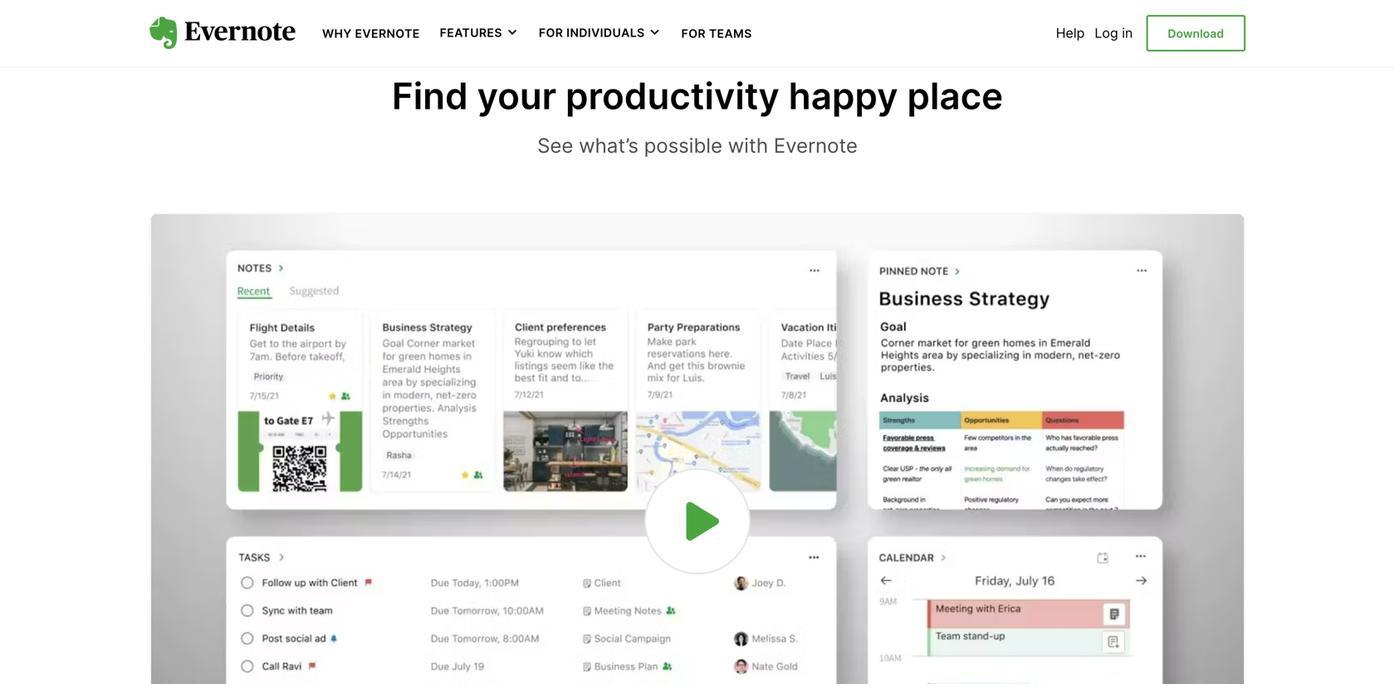 Task type: describe. For each thing, give the bounding box(es) containing it.
see what's possible with evernote
[[538, 133, 858, 158]]

what is evernote video thumbnail image
[[151, 214, 1245, 685]]

download
[[1168, 27, 1225, 41]]

why evernote link
[[322, 25, 420, 41]]

features
[[440, 26, 503, 40]]

download link
[[1147, 15, 1246, 52]]

what's
[[579, 133, 639, 158]]

possible
[[644, 133, 723, 158]]

teams
[[709, 27, 752, 41]]

find
[[392, 74, 468, 118]]

for teams link
[[682, 25, 752, 41]]

for teams
[[682, 27, 752, 41]]

for for for individuals
[[539, 26, 564, 40]]



Task type: vqa. For each thing, say whether or not it's contained in the screenshot.
the right For
yes



Task type: locate. For each thing, give the bounding box(es) containing it.
features button
[[440, 25, 519, 41]]

log in link
[[1095, 25, 1134, 41]]

individuals
[[567, 26, 645, 40]]

1 horizontal spatial for
[[682, 27, 706, 41]]

0 vertical spatial evernote
[[355, 27, 420, 41]]

your
[[477, 74, 557, 118]]

happy
[[789, 74, 899, 118]]

with
[[728, 133, 769, 158]]

for individuals button
[[539, 25, 662, 41]]

1 horizontal spatial evernote
[[774, 133, 858, 158]]

evernote down 'happy' at the right of page
[[774, 133, 858, 158]]

for left individuals
[[539, 26, 564, 40]]

0 horizontal spatial for
[[539, 26, 564, 40]]

why evernote
[[322, 27, 420, 41]]

1 vertical spatial evernote
[[774, 133, 858, 158]]

for for for teams
[[682, 27, 706, 41]]

evernote logo image
[[150, 17, 296, 50]]

help
[[1057, 25, 1085, 41]]

play video image
[[671, 495, 725, 548]]

help link
[[1057, 25, 1085, 41]]

for
[[539, 26, 564, 40], [682, 27, 706, 41]]

0 horizontal spatial evernote
[[355, 27, 420, 41]]

place
[[908, 74, 1004, 118]]

find your productivity happy place
[[392, 74, 1004, 118]]

why
[[322, 27, 352, 41]]

in
[[1123, 25, 1134, 41]]

for left teams
[[682, 27, 706, 41]]

productivity
[[566, 74, 780, 118]]

evernote
[[355, 27, 420, 41], [774, 133, 858, 158]]

log in
[[1095, 25, 1134, 41]]

see
[[538, 133, 574, 158]]

for inside button
[[539, 26, 564, 40]]

for individuals
[[539, 26, 645, 40]]

log
[[1095, 25, 1119, 41]]

evernote right why
[[355, 27, 420, 41]]



